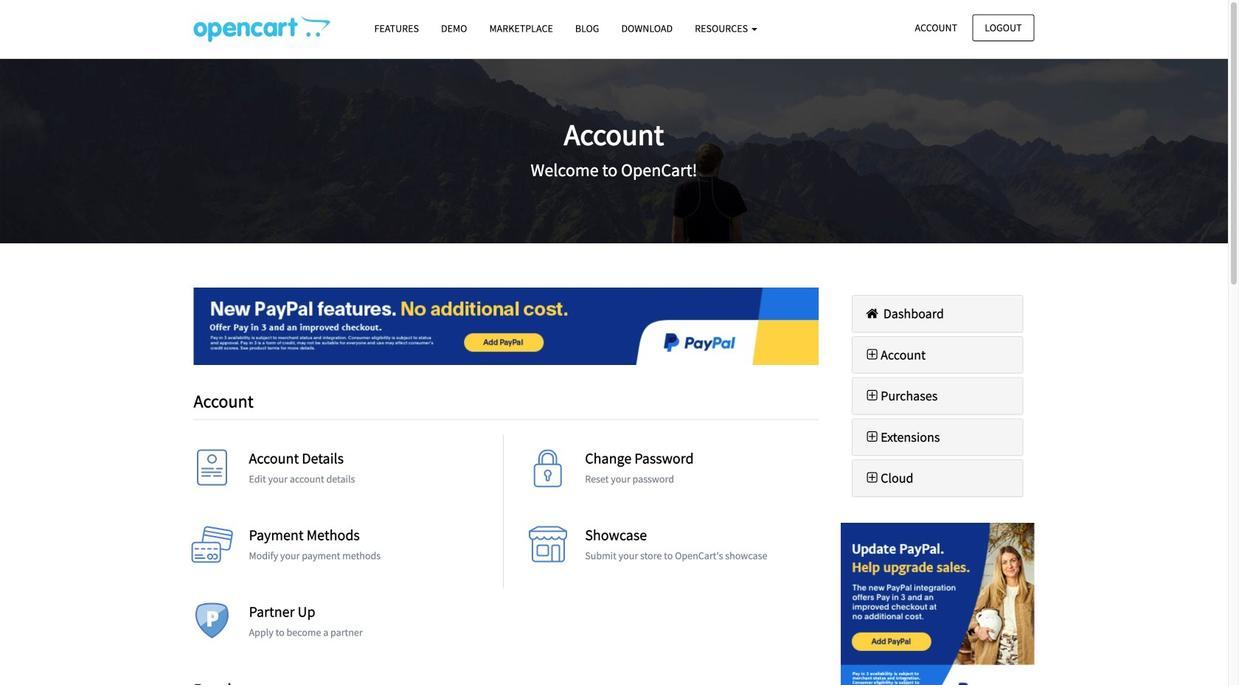 Task type: locate. For each thing, give the bounding box(es) containing it.
home image
[[864, 307, 881, 320]]

0 vertical spatial paypal image
[[194, 288, 819, 365]]

plus square o image
[[864, 348, 881, 361], [864, 430, 881, 444]]

change password image
[[526, 450, 570, 494]]

1 plus square o image from the top
[[864, 389, 881, 403]]

paypal image
[[194, 288, 819, 365], [841, 523, 1035, 685]]

0 vertical spatial plus square o image
[[864, 348, 881, 361]]

1 vertical spatial plus square o image
[[864, 472, 881, 485]]

1 vertical spatial paypal image
[[841, 523, 1035, 685]]

plus square o image
[[864, 389, 881, 403], [864, 472, 881, 485]]

2 plus square o image from the top
[[864, 472, 881, 485]]

1 horizontal spatial paypal image
[[841, 523, 1035, 685]]

1 vertical spatial plus square o image
[[864, 430, 881, 444]]

0 vertical spatial plus square o image
[[864, 389, 881, 403]]



Task type: describe. For each thing, give the bounding box(es) containing it.
showcase image
[[526, 526, 570, 571]]

account image
[[190, 450, 234, 494]]

apply to become a partner image
[[190, 603, 234, 647]]

2 plus square o image from the top
[[864, 430, 881, 444]]

0 horizontal spatial paypal image
[[194, 288, 819, 365]]

opencart - your account image
[[194, 15, 330, 42]]

1 plus square o image from the top
[[864, 348, 881, 361]]

payment methods image
[[190, 526, 234, 571]]



Task type: vqa. For each thing, say whether or not it's contained in the screenshot.
Apply to become a partner image
yes



